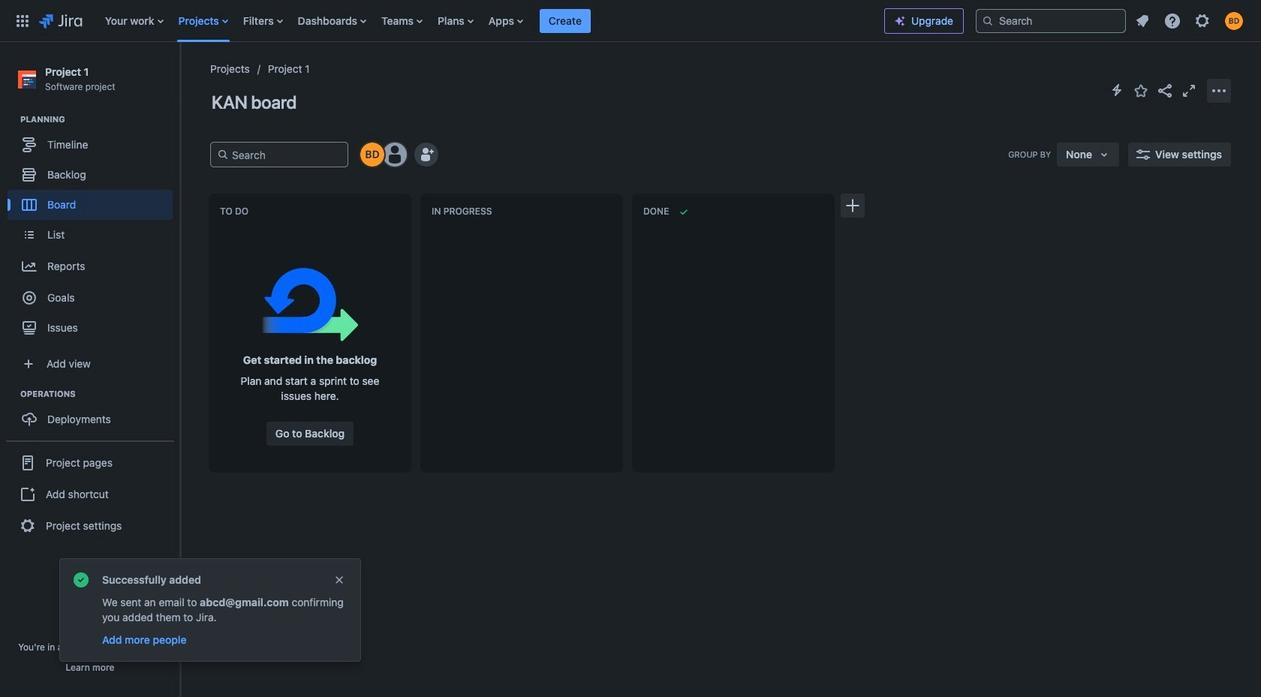 Task type: vqa. For each thing, say whether or not it's contained in the screenshot.
PLANNING image
yes



Task type: locate. For each thing, give the bounding box(es) containing it.
1 vertical spatial heading
[[20, 388, 179, 400]]

heading
[[20, 114, 179, 126], [20, 388, 179, 400]]

list item
[[540, 0, 591, 42]]

0 vertical spatial group
[[8, 114, 179, 348]]

1 vertical spatial group
[[8, 388, 179, 439]]

sidebar element
[[0, 42, 180, 698]]

success image
[[72, 572, 90, 590]]

enter full screen image
[[1181, 81, 1199, 100]]

goal image
[[23, 292, 36, 305]]

1 horizontal spatial list
[[1130, 7, 1253, 34]]

0 vertical spatial heading
[[20, 114, 179, 126]]

list
[[97, 0, 885, 42], [1130, 7, 1253, 34]]

notifications image
[[1134, 12, 1152, 30]]

primary element
[[9, 0, 885, 42]]

group
[[8, 114, 179, 348], [8, 388, 179, 439], [6, 441, 174, 548]]

2 heading from the top
[[20, 388, 179, 400]]

alert
[[60, 560, 360, 662]]

planning image
[[2, 111, 20, 129]]

1 heading from the top
[[20, 114, 179, 126]]

banner
[[0, 0, 1262, 42]]

2 vertical spatial group
[[6, 441, 174, 548]]

automations menu button icon image
[[1109, 81, 1127, 99]]

create column image
[[844, 197, 862, 215]]

None search field
[[976, 9, 1127, 33]]

jira image
[[39, 12, 82, 30], [39, 12, 82, 30]]



Task type: describe. For each thing, give the bounding box(es) containing it.
dismiss image
[[333, 575, 345, 587]]

add people image
[[418, 146, 436, 164]]

sidebar navigation image
[[164, 60, 197, 90]]

help image
[[1164, 12, 1182, 30]]

0 horizontal spatial list
[[97, 0, 885, 42]]

search image
[[982, 15, 994, 27]]

heading for group corresponding to operations icon
[[20, 388, 179, 400]]

heading for planning icon group
[[20, 114, 179, 126]]

more actions image
[[1211, 81, 1229, 100]]

star kan board image
[[1133, 81, 1151, 100]]

appswitcher icon image
[[14, 12, 32, 30]]

Search text field
[[229, 143, 342, 167]]

Search field
[[976, 9, 1127, 33]]

group for operations icon
[[8, 388, 179, 439]]

view settings image
[[1135, 146, 1153, 164]]

group for planning icon
[[8, 114, 179, 348]]

operations image
[[2, 385, 20, 403]]

settings image
[[1194, 12, 1212, 30]]

your profile and settings image
[[1226, 12, 1244, 30]]



